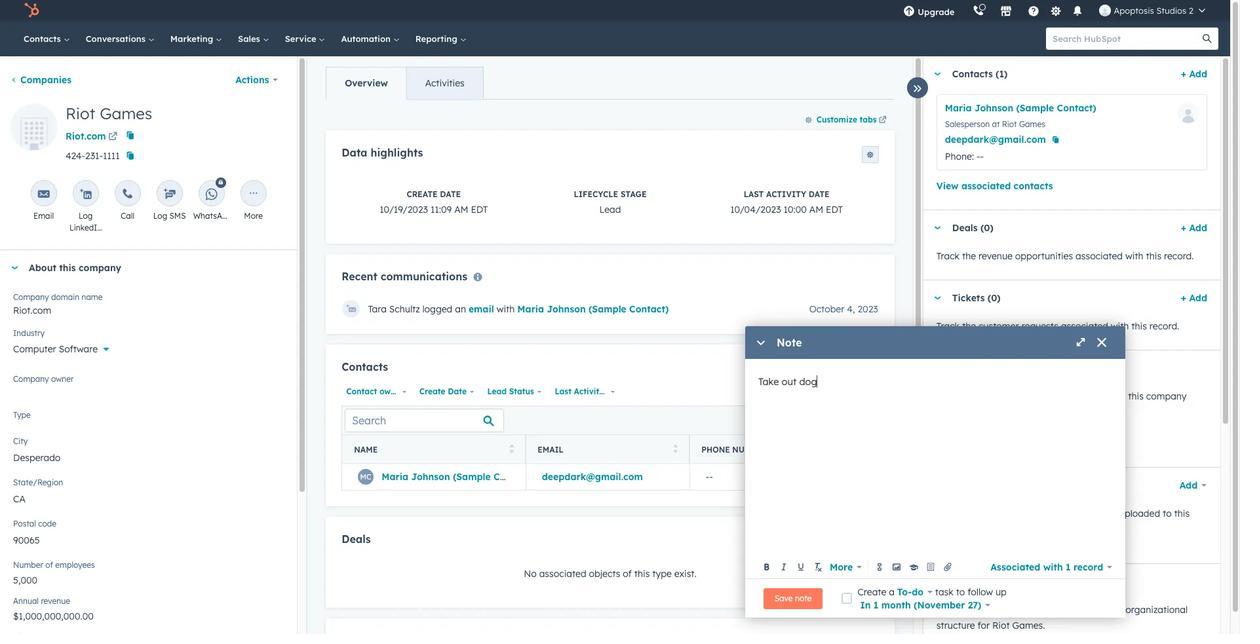 Task type: locate. For each thing, give the bounding box(es) containing it.
2 + from the top
[[1182, 222, 1187, 234]]

0 horizontal spatial last
[[555, 387, 572, 397]]

0 horizontal spatial more
[[244, 211, 263, 221]]

more button
[[828, 559, 865, 577]]

1 horizontal spatial (sample
[[589, 304, 627, 315]]

upgrade image
[[904, 6, 916, 18]]

the
[[963, 251, 977, 262], [963, 321, 977, 333], [956, 508, 969, 520], [1110, 605, 1124, 617]]

a up structure
[[957, 605, 963, 617]]

owner right contact
[[380, 387, 404, 397]]

track the revenue opportunities associated with this record.
[[937, 251, 1195, 262]]

create inside create date 10/19/2023 11:09 am edt
[[407, 190, 438, 200]]

child
[[1008, 605, 1028, 617]]

a inside add a parent or child company to track the organizational structure for riot games.
[[957, 605, 963, 617]]

track down deals (0)
[[937, 251, 960, 262]]

0 vertical spatial (0)
[[981, 222, 994, 234]]

1 horizontal spatial no
[[524, 568, 537, 580]]

2 edt from the left
[[827, 204, 844, 216]]

(0) down view associated contacts link
[[981, 222, 994, 234]]

with for an
[[497, 304, 515, 315]]

(0)
[[981, 222, 994, 234], [988, 293, 1001, 304]]

(0) inside dropdown button
[[981, 222, 994, 234]]

1 am from the left
[[455, 204, 469, 216]]

company down computer
[[13, 375, 49, 384]]

0 vertical spatial +
[[1182, 68, 1187, 80]]

conversations link
[[78, 21, 163, 56]]

1 horizontal spatial a
[[957, 605, 963, 617]]

caret image inside deals (0) dropdown button
[[935, 227, 942, 230]]

0 vertical spatial company
[[79, 262, 121, 274]]

0 vertical spatial record.
[[1165, 251, 1195, 262]]

+ add button for track the revenue opportunities associated with this record.
[[1182, 220, 1208, 236]]

associated right opportunities
[[1076, 251, 1124, 262]]

0 horizontal spatial or
[[996, 605, 1005, 617]]

companies down associated
[[991, 577, 1042, 588]]

0 horizontal spatial revenue
[[41, 597, 70, 607]]

call
[[121, 211, 135, 221]]

2 press to sort. image from the left
[[673, 444, 678, 454]]

no
[[13, 380, 26, 392], [524, 568, 537, 580]]

companies down contacts 'link' at the left of page
[[20, 74, 72, 86]]

city
[[13, 437, 28, 447]]

edt right "10:00"
[[827, 204, 844, 216]]

month
[[882, 600, 912, 612]]

create up search search box
[[420, 387, 446, 397]]

0 vertical spatial more
[[244, 211, 263, 221]]

the down tickets
[[963, 321, 977, 333]]

activity inside popup button
[[574, 387, 604, 397]]

do
[[912, 587, 924, 599]]

caret image left about
[[10, 267, 18, 270]]

whatsapp image
[[206, 188, 218, 201]]

2 am from the left
[[810, 204, 824, 216]]

the down deals (0)
[[963, 251, 977, 262]]

october 4, 2023
[[810, 304, 879, 315]]

add inside add a parent or child company to track the organizational structure for riot games.
[[937, 605, 955, 617]]

associated right payments
[[1059, 391, 1106, 403]]

communications
[[381, 270, 468, 284]]

create date button
[[415, 384, 478, 401]]

0 vertical spatial johnson
[[975, 102, 1014, 114]]

press to sort. image left phone
[[673, 444, 678, 454]]

associated with 1 record
[[991, 562, 1104, 574]]

2 + add button from the top
[[1182, 220, 1208, 236]]

2 vertical spatial + add
[[1182, 293, 1208, 304]]

1 vertical spatial deepdark@gmail.com link
[[542, 472, 643, 484]]

1 vertical spatial company
[[13, 375, 49, 384]]

0 vertical spatial a
[[890, 587, 895, 599]]

1 horizontal spatial last
[[744, 190, 764, 200]]

record. for track the customer requests associated with this record.
[[1150, 321, 1180, 333]]

lead left status
[[488, 387, 507, 397]]

2023
[[858, 304, 879, 315]]

out
[[782, 376, 797, 388]]

create for create a
[[858, 587, 887, 599]]

riot right for
[[993, 620, 1011, 632]]

to-
[[898, 587, 912, 599]]

0 horizontal spatial track
[[988, 391, 1010, 403]]

games
[[100, 104, 152, 123], [1020, 119, 1046, 129]]

apoptosis studios 2
[[1115, 5, 1194, 16]]

highlights
[[371, 146, 423, 159]]

hubspot image
[[24, 3, 39, 18]]

caret image left tickets
[[935, 297, 942, 300]]

associated up expand dialog icon
[[1062, 321, 1109, 333]]

last inside last activity date 10/04/2023 10:00 am edt
[[744, 190, 764, 200]]

1 horizontal spatial track
[[1085, 605, 1107, 617]]

(0) inside dropdown button
[[988, 293, 1001, 304]]

0 vertical spatial deepdark@gmail.com
[[946, 134, 1047, 146]]

2 vertical spatial contact)
[[494, 472, 533, 484]]

press to sort. element
[[509, 444, 514, 456], [673, 444, 678, 456]]

1 vertical spatial caret image
[[10, 267, 18, 270]]

0 vertical spatial lead
[[600, 204, 621, 216]]

caret image left deals (0)
[[935, 227, 942, 230]]

am inside last activity date 10/04/2023 10:00 am edt
[[810, 204, 824, 216]]

(0) right tickets
[[988, 293, 1001, 304]]

dog
[[800, 376, 818, 388]]

this inside about this company dropdown button
[[59, 262, 76, 274]]

lead
[[600, 204, 621, 216], [488, 387, 507, 397]]

0 horizontal spatial maria
[[382, 472, 409, 484]]

lead status button
[[483, 384, 545, 401]]

1 + add from the top
[[1182, 68, 1208, 80]]

contacts left (1)
[[953, 68, 994, 80]]

create inside popup button
[[420, 387, 446, 397]]

lead inside popup button
[[488, 387, 507, 397]]

231-
[[85, 150, 103, 162]]

in 1 month (november 27) button
[[861, 598, 991, 614]]

press to sort. image
[[509, 444, 514, 454], [673, 444, 678, 454]]

press to sort. image for name
[[509, 444, 514, 454]]

2 vertical spatial create
[[858, 587, 887, 599]]

code
[[38, 519, 56, 529]]

menu
[[895, 0, 1215, 21]]

exist.
[[675, 568, 697, 580]]

company inside company owner no owner
[[13, 375, 49, 384]]

link opens in a new window image
[[108, 132, 118, 142]]

deals for deals
[[342, 533, 371, 546]]

edt right 11:09
[[471, 204, 488, 216]]

calling icon image
[[974, 5, 985, 17]]

press to sort. element down lead status popup button
[[509, 444, 514, 456]]

maria down search search box
[[382, 472, 409, 484]]

of right objects
[[623, 568, 632, 580]]

1 horizontal spatial number
[[733, 445, 768, 455]]

1 company from the top
[[13, 293, 49, 302]]

2 vertical spatial contacts
[[342, 361, 388, 374]]

companies link
[[10, 74, 72, 86]]

last up 10/04/2023
[[744, 190, 764, 200]]

create up 'in'
[[858, 587, 887, 599]]

or
[[1109, 508, 1118, 520], [996, 605, 1005, 617]]

activity for last activity date
[[574, 387, 604, 397]]

am right "10:00"
[[810, 204, 824, 216]]

in
[[861, 600, 871, 612]]

2 horizontal spatial (sample
[[1017, 102, 1055, 114]]

date inside create date 10/19/2023 11:09 am edt
[[440, 190, 461, 200]]

caret image for tickets (0)
[[935, 297, 942, 300]]

0 horizontal spatial company
[[79, 262, 121, 274]]

date inside last activity date 10/04/2023 10:00 am edt
[[809, 190, 830, 200]]

revenue down deals (0)
[[979, 251, 1013, 262]]

track down related companies dropdown button
[[1085, 605, 1107, 617]]

deals inside dropdown button
[[953, 222, 978, 234]]

or inside see the files attached to your activities or uploaded to this record.
[[1109, 508, 1118, 520]]

1 edt from the left
[[471, 204, 488, 216]]

10:00
[[784, 204, 807, 216]]

marketplaces button
[[993, 0, 1021, 21]]

maria right email link
[[518, 304, 545, 315]]

maria johnson (sample contact)
[[946, 102, 1097, 114], [382, 472, 533, 484]]

tickets (0)
[[953, 293, 1001, 304]]

caret image
[[935, 227, 942, 230], [10, 267, 18, 270], [935, 297, 942, 300]]

related companies button
[[924, 565, 1208, 600]]

2 vertical spatial company
[[1031, 605, 1071, 617]]

associated for requests
[[1062, 321, 1109, 333]]

1 vertical spatial more
[[830, 562, 853, 574]]

owner for contact owner
[[380, 387, 404, 397]]

data highlights
[[342, 146, 423, 159]]

owner inside popup button
[[380, 387, 404, 397]]

0 vertical spatial companies
[[20, 74, 72, 86]]

1 vertical spatial no
[[524, 568, 537, 580]]

1 track from the top
[[937, 251, 960, 262]]

activities
[[1067, 508, 1106, 520]]

1 right 'in'
[[874, 600, 879, 612]]

of left employees
[[45, 561, 53, 571]]

type
[[13, 411, 31, 420]]

save note
[[775, 594, 812, 604]]

1 vertical spatial maria johnson (sample contact)
[[382, 472, 533, 484]]

games up link opens in a new window icon
[[100, 104, 152, 123]]

0 vertical spatial maria johnson (sample contact)
[[946, 102, 1097, 114]]

0 vertical spatial 1
[[1067, 562, 1071, 574]]

1 horizontal spatial email
[[538, 445, 564, 455]]

add inside add popup button
[[1180, 480, 1199, 492]]

revenue
[[979, 251, 1013, 262], [41, 597, 70, 607]]

press to sort. element left phone
[[673, 444, 678, 456]]

1 press to sort. image from the left
[[509, 444, 514, 454]]

1 left record
[[1067, 562, 1071, 574]]

associated inside collect and track payments associated with this company using hubspot payments.
[[1059, 391, 1106, 403]]

settings image
[[1051, 6, 1063, 17]]

2 company from the top
[[13, 375, 49, 384]]

companies
[[20, 74, 72, 86], [991, 577, 1042, 588]]

lead inside lifecycle stage lead
[[600, 204, 621, 216]]

the inside add a parent or child company to track the organizational structure for riot games.
[[1110, 605, 1124, 617]]

0 vertical spatial no
[[13, 380, 26, 392]]

(sample
[[1017, 102, 1055, 114], [589, 304, 627, 315], [453, 472, 491, 484]]

0 vertical spatial contacts
[[24, 33, 63, 44]]

last for last activity date
[[555, 387, 572, 397]]

email
[[33, 211, 54, 221], [538, 445, 564, 455]]

3 + from the top
[[1182, 293, 1187, 304]]

log
[[79, 211, 93, 221], [153, 211, 167, 221]]

more image
[[248, 188, 259, 201]]

whatsapp
[[193, 211, 232, 221]]

to-do
[[898, 587, 924, 599]]

maria up the salesperson
[[946, 102, 972, 114]]

menu item
[[964, 0, 967, 21]]

to
[[1034, 508, 1043, 520], [1164, 508, 1173, 520], [957, 587, 966, 599], [1074, 605, 1083, 617]]

the left organizational
[[1110, 605, 1124, 617]]

or left "child"
[[996, 605, 1005, 617]]

1 vertical spatial contacts
[[953, 68, 994, 80]]

recent
[[342, 270, 378, 284]]

1 horizontal spatial johnson
[[547, 304, 586, 315]]

revenue right annual
[[41, 597, 70, 607]]

1 vertical spatial activity
[[574, 387, 604, 397]]

deals (0) button
[[924, 211, 1177, 246]]

or inside add a parent or child company to track the organizational structure for riot games.
[[996, 605, 1005, 617]]

add button
[[1172, 473, 1208, 499]]

0 horizontal spatial log
[[79, 211, 93, 221]]

2 horizontal spatial maria
[[946, 102, 972, 114]]

0 vertical spatial activity
[[767, 190, 807, 200]]

2 press to sort. element from the left
[[673, 444, 678, 456]]

to down related companies dropdown button
[[1074, 605, 1083, 617]]

contacts (1)
[[953, 68, 1008, 80]]

calling icon button
[[968, 2, 991, 19]]

+ add for track the revenue opportunities associated with this record.
[[1182, 222, 1208, 234]]

add
[[1190, 68, 1208, 80], [1190, 222, 1208, 234], [1190, 293, 1208, 304], [1180, 480, 1199, 492], [937, 605, 955, 617]]

0 vertical spatial + add button
[[1182, 66, 1208, 82]]

riot games
[[66, 104, 152, 123]]

+ for track the customer requests associated with this record.
[[1182, 293, 1187, 304]]

games.
[[1013, 620, 1046, 632]]

contacts inside 'link'
[[24, 33, 63, 44]]

add a parent or child company to track the organizational structure for riot games.
[[937, 605, 1189, 632]]

riot.com
[[66, 131, 106, 142], [13, 305, 51, 317]]

1 vertical spatial company
[[1147, 391, 1188, 403]]

0 horizontal spatial press to sort. element
[[509, 444, 514, 456]]

task
[[936, 587, 954, 599]]

contacts for contacts (1)
[[953, 68, 994, 80]]

riot.com up 424-231-1111
[[66, 131, 106, 142]]

edit button
[[10, 104, 58, 155]]

associated
[[991, 562, 1041, 574]]

with inside popup button
[[1044, 562, 1064, 574]]

navigation containing overview
[[326, 67, 484, 100]]

0 horizontal spatial lead
[[488, 387, 507, 397]]

this inside see the files attached to your activities or uploaded to this record.
[[1175, 508, 1191, 520]]

reporting link
[[408, 21, 475, 56]]

to left 'your' on the bottom of the page
[[1034, 508, 1043, 520]]

1 horizontal spatial press to sort. element
[[673, 444, 678, 456]]

the inside see the files attached to your activities or uploaded to this record.
[[956, 508, 969, 520]]

0 horizontal spatial press to sort. image
[[509, 444, 514, 454]]

0 horizontal spatial edt
[[471, 204, 488, 216]]

1 vertical spatial lead
[[488, 387, 507, 397]]

take
[[759, 376, 779, 388]]

owner down computer software
[[51, 375, 74, 384]]

caret image inside about this company dropdown button
[[10, 267, 18, 270]]

company inside company domain name riot.com
[[13, 293, 49, 302]]

a left to-
[[890, 587, 895, 599]]

maria johnson (sample contact) down search search box
[[382, 472, 533, 484]]

log left sms at the top left
[[153, 211, 167, 221]]

0 vertical spatial number
[[733, 445, 768, 455]]

caret image inside tickets (0) dropdown button
[[935, 297, 942, 300]]

associated down phone: --
[[962, 180, 1012, 192]]

--
[[706, 472, 713, 484]]

1 vertical spatial (0)
[[988, 293, 1001, 304]]

1 vertical spatial deepdark@gmail.com
[[542, 472, 643, 484]]

email link
[[469, 304, 494, 315]]

0 vertical spatial track
[[988, 391, 1010, 403]]

log for log linkedin message
[[79, 211, 93, 221]]

3 + add button from the top
[[1182, 291, 1208, 306]]

status
[[509, 387, 535, 397]]

1 vertical spatial or
[[996, 605, 1005, 617]]

1 vertical spatial maria johnson (sample contact) link
[[518, 304, 669, 315]]

1 vertical spatial contact)
[[630, 304, 669, 315]]

contacts inside dropdown button
[[953, 68, 994, 80]]

track down tickets
[[937, 321, 960, 333]]

1 horizontal spatial lead
[[600, 204, 621, 216]]

this inside collect and track payments associated with this company using hubspot payments.
[[1129, 391, 1145, 403]]

with for requests
[[1112, 321, 1130, 333]]

log up 'linkedin' on the left top of the page
[[79, 211, 93, 221]]

1 horizontal spatial more
[[830, 562, 853, 574]]

payments
[[1013, 391, 1056, 403]]

riot inside add a parent or child company to track the organizational structure for riot games.
[[993, 620, 1011, 632]]

company down about
[[13, 293, 49, 302]]

maria
[[946, 102, 972, 114], [518, 304, 545, 315], [382, 472, 409, 484]]

conversations
[[86, 33, 148, 44]]

(1)
[[996, 68, 1008, 80]]

or right activities
[[1109, 508, 1118, 520]]

riot.com up 'industry'
[[13, 305, 51, 317]]

about this company button
[[0, 251, 284, 286]]

0 vertical spatial email
[[33, 211, 54, 221]]

minimize dialog image
[[756, 338, 767, 349]]

1 horizontal spatial company
[[1031, 605, 1071, 617]]

1 horizontal spatial maria johnson (sample contact)
[[946, 102, 1097, 114]]

games right at on the top
[[1020, 119, 1046, 129]]

number right phone
[[733, 445, 768, 455]]

0 vertical spatial maria
[[946, 102, 972, 114]]

activity for last activity date 10/04/2023 10:00 am edt
[[767, 190, 807, 200]]

owner
[[51, 375, 74, 384], [28, 380, 55, 392], [380, 387, 404, 397]]

press to sort. element for name
[[509, 444, 514, 456]]

2 track from the top
[[937, 321, 960, 333]]

view
[[937, 180, 959, 192]]

marketplaces image
[[1001, 6, 1013, 18]]

schultz
[[389, 304, 420, 315]]

0 horizontal spatial contact)
[[494, 472, 533, 484]]

press to sort. image down lead status popup button
[[509, 444, 514, 454]]

caret image for deals (0)
[[935, 227, 942, 230]]

log for log sms
[[153, 211, 167, 221]]

this
[[1147, 251, 1162, 262], [59, 262, 76, 274], [1132, 321, 1148, 333], [1129, 391, 1145, 403], [1175, 508, 1191, 520], [635, 568, 650, 580]]

2 horizontal spatial contacts
[[953, 68, 994, 80]]

1 vertical spatial (sample
[[589, 304, 627, 315]]

last for last activity date 10/04/2023 10:00 am edt
[[744, 190, 764, 200]]

track right the and
[[988, 391, 1010, 403]]

navigation
[[326, 67, 484, 100]]

3 + add from the top
[[1182, 293, 1208, 304]]

create up 10/19/2023
[[407, 190, 438, 200]]

1 press to sort. element from the left
[[509, 444, 514, 456]]

0 vertical spatial caret image
[[935, 227, 942, 230]]

contacts down hubspot link
[[24, 33, 63, 44]]

company for riot.com
[[13, 293, 49, 302]]

Number of employees text field
[[13, 569, 284, 590]]

last right status
[[555, 387, 572, 397]]

the for revenue
[[963, 251, 977, 262]]

riot
[[66, 104, 95, 123], [1003, 119, 1018, 129], [993, 620, 1011, 632]]

0 horizontal spatial number
[[13, 561, 43, 571]]

1 vertical spatial 1
[[874, 600, 879, 612]]

company for owner
[[13, 375, 49, 384]]

company inside collect and track payments associated with this company using hubspot payments.
[[1147, 391, 1188, 403]]

owner for company owner no owner
[[51, 375, 74, 384]]

the for customer
[[963, 321, 977, 333]]

0 vertical spatial revenue
[[979, 251, 1013, 262]]

1 horizontal spatial companies
[[991, 577, 1042, 588]]

Search search field
[[345, 409, 505, 433]]

email
[[469, 304, 494, 315]]

1 horizontal spatial am
[[810, 204, 824, 216]]

(0) for deals (0)
[[981, 222, 994, 234]]

0 horizontal spatial a
[[890, 587, 895, 599]]

1 horizontal spatial maria
[[518, 304, 545, 315]]

with inside collect and track payments associated with this company using hubspot payments.
[[1108, 391, 1126, 403]]

1 horizontal spatial riot.com
[[66, 131, 106, 142]]

1 log from the left
[[79, 211, 93, 221]]

+ add for track the customer requests associated with this record.
[[1182, 293, 1208, 304]]

a for add
[[957, 605, 963, 617]]

lead down lifecycle
[[600, 204, 621, 216]]

see
[[937, 508, 953, 520]]

track inside collect and track payments associated with this company using hubspot payments.
[[988, 391, 1010, 403]]

1 vertical spatial track
[[937, 321, 960, 333]]

settings link
[[1048, 4, 1065, 17]]

2 + add from the top
[[1182, 222, 1208, 234]]

0 vertical spatial riot.com
[[66, 131, 106, 142]]

am right 11:09
[[455, 204, 469, 216]]

last inside popup button
[[555, 387, 572, 397]]

2 log from the left
[[153, 211, 167, 221]]

1 horizontal spatial edt
[[827, 204, 844, 216]]

contacts up contact
[[342, 361, 388, 374]]

log inside log linkedin message
[[79, 211, 93, 221]]

am
[[455, 204, 469, 216], [810, 204, 824, 216]]

1 horizontal spatial press to sort. image
[[673, 444, 678, 454]]

number up annual
[[13, 561, 43, 571]]

task to follow up
[[933, 587, 1007, 599]]

0 vertical spatial deepdark@gmail.com link
[[946, 132, 1047, 148]]

1111
[[103, 150, 120, 162]]

1 vertical spatial a
[[957, 605, 963, 617]]

0 vertical spatial create
[[407, 190, 438, 200]]

the right see
[[956, 508, 969, 520]]

maria johnson (sample contact) up at on the top
[[946, 102, 1097, 114]]

to-do button
[[898, 585, 933, 600]]

0 vertical spatial deals
[[953, 222, 978, 234]]

1 horizontal spatial log
[[153, 211, 167, 221]]

0 horizontal spatial johnson
[[412, 472, 450, 484]]

activity inside last activity date 10/04/2023 10:00 am edt
[[767, 190, 807, 200]]

with for payments
[[1108, 391, 1126, 403]]

1 vertical spatial revenue
[[41, 597, 70, 607]]

0 vertical spatial company
[[13, 293, 49, 302]]

27)
[[969, 600, 982, 612]]



Task type: vqa. For each thing, say whether or not it's contained in the screenshot.
the User Guides element
no



Task type: describe. For each thing, give the bounding box(es) containing it.
structure
[[937, 620, 976, 632]]

add for tickets (0)
[[1190, 293, 1208, 304]]

0 horizontal spatial deepdark@gmail.com link
[[542, 472, 643, 484]]

save
[[775, 594, 793, 604]]

0 horizontal spatial deepdark@gmail.com
[[542, 472, 643, 484]]

attached
[[992, 508, 1031, 520]]

press to sort. element for email
[[673, 444, 678, 456]]

service link
[[277, 21, 333, 56]]

overview
[[345, 77, 388, 89]]

owner up type
[[28, 380, 55, 392]]

edt inside create date 10/19/2023 11:09 am edt
[[471, 204, 488, 216]]

related companies
[[953, 577, 1042, 588]]

logged
[[423, 304, 453, 315]]

to right uploaded
[[1164, 508, 1173, 520]]

maria johnson (sample contact) link for deepdark@gmail.com
[[382, 472, 533, 484]]

1 vertical spatial number
[[13, 561, 43, 571]]

uploaded
[[1120, 508, 1161, 520]]

close dialog image
[[1097, 338, 1108, 349]]

1 horizontal spatial revenue
[[979, 251, 1013, 262]]

last activity date 10/04/2023 10:00 am edt
[[731, 190, 844, 216]]

press to sort. image for email
[[673, 444, 678, 454]]

reporting
[[416, 33, 460, 44]]

actions button
[[227, 67, 287, 93]]

with for opportunities
[[1126, 251, 1144, 262]]

state/region
[[13, 478, 63, 488]]

tara
[[368, 304, 387, 315]]

view associated contacts link
[[937, 178, 1054, 194]]

help image
[[1029, 6, 1041, 18]]

riot.com inside company domain name riot.com
[[13, 305, 51, 317]]

riot.com inside the riot.com 'link'
[[66, 131, 106, 142]]

track the customer requests associated with this record.
[[937, 321, 1180, 333]]

no owner button
[[13, 373, 284, 394]]

requests
[[1022, 321, 1059, 333]]

associated for opportunities
[[1076, 251, 1124, 262]]

2 vertical spatial maria
[[382, 472, 409, 484]]

1 inside "popup button"
[[874, 600, 879, 612]]

automation link
[[333, 21, 408, 56]]

companies inside dropdown button
[[991, 577, 1042, 588]]

1 horizontal spatial contacts
[[342, 361, 388, 374]]

note
[[796, 594, 812, 604]]

to right task
[[957, 587, 966, 599]]

upgrade
[[919, 7, 955, 17]]

to inside add a parent or child company to track the organizational structure for riot games.
[[1074, 605, 1083, 617]]

contacts link
[[16, 21, 78, 56]]

notifications button
[[1067, 0, 1090, 21]]

City text field
[[13, 445, 284, 471]]

organizational
[[1126, 605, 1189, 617]]

1 horizontal spatial deepdark@gmail.com
[[946, 134, 1047, 146]]

edt inside last activity date 10/04/2023 10:00 am edt
[[827, 204, 844, 216]]

associated for payments
[[1059, 391, 1106, 403]]

1 horizontal spatial of
[[623, 568, 632, 580]]

computer
[[13, 344, 56, 356]]

0 vertical spatial (sample
[[1017, 102, 1055, 114]]

Annual revenue text field
[[13, 605, 284, 626]]

overview button
[[327, 68, 407, 99]]

tabs
[[860, 115, 877, 125]]

Search HubSpot search field
[[1047, 28, 1208, 50]]

424-231-1111
[[66, 150, 120, 162]]

domain
[[51, 293, 79, 302]]

annual
[[13, 597, 39, 607]]

company inside dropdown button
[[79, 262, 121, 274]]

contacts (1) button
[[924, 56, 1177, 92]]

link opens in a new window image
[[108, 130, 118, 146]]

tickets
[[953, 293, 985, 304]]

+ add button for track the customer requests associated with this record.
[[1182, 291, 1208, 306]]

employees
[[55, 561, 95, 571]]

service
[[285, 33, 319, 44]]

create date
[[420, 387, 467, 397]]

tara schultz logged an email with maria johnson (sample contact)
[[368, 304, 669, 315]]

phone
[[702, 445, 731, 455]]

1 + from the top
[[1182, 68, 1187, 80]]

1 inside popup button
[[1067, 562, 1071, 574]]

0 horizontal spatial maria johnson (sample contact)
[[382, 472, 533, 484]]

sales
[[238, 33, 263, 44]]

last activity date button
[[551, 384, 626, 401]]

add for deals (0)
[[1190, 222, 1208, 234]]

the for files
[[956, 508, 969, 520]]

date inside "last activity date" popup button
[[607, 387, 626, 397]]

record
[[1074, 562, 1104, 574]]

hubspot
[[963, 407, 1001, 418]]

1 + add button from the top
[[1182, 66, 1208, 82]]

save note button
[[764, 589, 823, 610]]

record. inside see the files attached to your activities or uploaded to this record.
[[937, 524, 967, 536]]

notifications image
[[1073, 6, 1085, 18]]

call image
[[122, 188, 134, 201]]

associated left objects
[[540, 568, 587, 580]]

log sms image
[[164, 188, 176, 201]]

sms
[[170, 211, 186, 221]]

no inside company owner no owner
[[13, 380, 26, 392]]

automation
[[341, 33, 393, 44]]

log linkedin message
[[69, 211, 102, 245]]

customize tabs
[[817, 115, 877, 125]]

11:09
[[431, 204, 452, 216]]

see the files attached to your activities or uploaded to this record.
[[937, 508, 1191, 536]]

State/Region text field
[[13, 486, 284, 512]]

email image
[[38, 188, 50, 201]]

caret image for about this company
[[10, 267, 18, 270]]

menu containing apoptosis studios 2
[[895, 0, 1215, 21]]

contacts for contacts 'link' at the left of page
[[24, 33, 63, 44]]

0 horizontal spatial games
[[100, 104, 152, 123]]

create for create date
[[420, 387, 446, 397]]

track for track the revenue opportunities associated with this record.
[[937, 251, 960, 262]]

associated with 1 record button
[[991, 559, 1113, 577]]

deals for deals (0)
[[953, 222, 978, 234]]

in 1 month (november 27)
[[861, 600, 982, 612]]

collect and track payments associated with this company using hubspot payments.
[[937, 391, 1188, 418]]

2 vertical spatial johnson
[[412, 472, 450, 484]]

search image
[[1204, 34, 1213, 43]]

expand dialog image
[[1076, 338, 1087, 349]]

1 horizontal spatial games
[[1020, 119, 1046, 129]]

contact owner button
[[342, 384, 410, 401]]

1 vertical spatial johnson
[[547, 304, 586, 315]]

track for track the customer requests associated with this record.
[[937, 321, 960, 333]]

at
[[993, 119, 1001, 129]]

1 horizontal spatial contact)
[[630, 304, 669, 315]]

company owner no owner
[[13, 375, 74, 392]]

linkedin
[[69, 223, 102, 233]]

(0) for tickets (0)
[[988, 293, 1001, 304]]

track inside add a parent or child company to track the organizational structure for riot games.
[[1085, 605, 1107, 617]]

+ for track the revenue opportunities associated with this record.
[[1182, 222, 1187, 234]]

computer software button
[[13, 336, 284, 358]]

date inside create date popup button
[[448, 387, 467, 397]]

contacts
[[1014, 180, 1054, 192]]

2 horizontal spatial contact)
[[1058, 102, 1097, 114]]

0 horizontal spatial email
[[33, 211, 54, 221]]

10/04/2023
[[731, 204, 782, 216]]

riot right at on the top
[[1003, 119, 1018, 129]]

2 vertical spatial (sample
[[453, 472, 491, 484]]

phone number
[[702, 445, 768, 455]]

log linkedin message image
[[80, 188, 92, 201]]

up
[[996, 587, 1007, 599]]

tara schultz image
[[1100, 5, 1112, 16]]

your
[[1045, 508, 1064, 520]]

salesperson
[[946, 119, 991, 129]]

create date 10/19/2023 11:09 am edt
[[380, 190, 488, 216]]

1 horizontal spatial deepdark@gmail.com link
[[946, 132, 1047, 148]]

10/19/2023
[[380, 204, 428, 216]]

deals (0)
[[953, 222, 994, 234]]

recent communications
[[342, 270, 468, 284]]

more inside popup button
[[830, 562, 853, 574]]

related
[[953, 577, 988, 588]]

maria johnson (sample contact) link for view associated contacts
[[946, 102, 1097, 114]]

a for create
[[890, 587, 895, 599]]

company inside add a parent or child company to track the organizational structure for riot games.
[[1031, 605, 1071, 617]]

follow
[[968, 587, 994, 599]]

search button
[[1197, 28, 1219, 50]]

create for create date 10/19/2023 11:09 am edt
[[407, 190, 438, 200]]

0 horizontal spatial of
[[45, 561, 53, 571]]

lifecycle stage lead
[[574, 190, 647, 216]]

postal code
[[13, 519, 56, 529]]

add for contacts (1)
[[1190, 68, 1208, 80]]

am inside create date 10/19/2023 11:09 am edt
[[455, 204, 469, 216]]

1 vertical spatial maria
[[518, 304, 545, 315]]

phone: --
[[946, 151, 985, 163]]

annual revenue
[[13, 597, 70, 607]]

Postal code text field
[[13, 527, 284, 554]]

number of employees
[[13, 561, 95, 571]]

caret image
[[935, 72, 942, 76]]

2 horizontal spatial johnson
[[975, 102, 1014, 114]]

2
[[1190, 5, 1194, 16]]

riot up the riot.com 'link'
[[66, 104, 95, 123]]

collect
[[937, 391, 966, 403]]

an
[[455, 304, 466, 315]]

record. for track the revenue opportunities associated with this record.
[[1165, 251, 1195, 262]]



